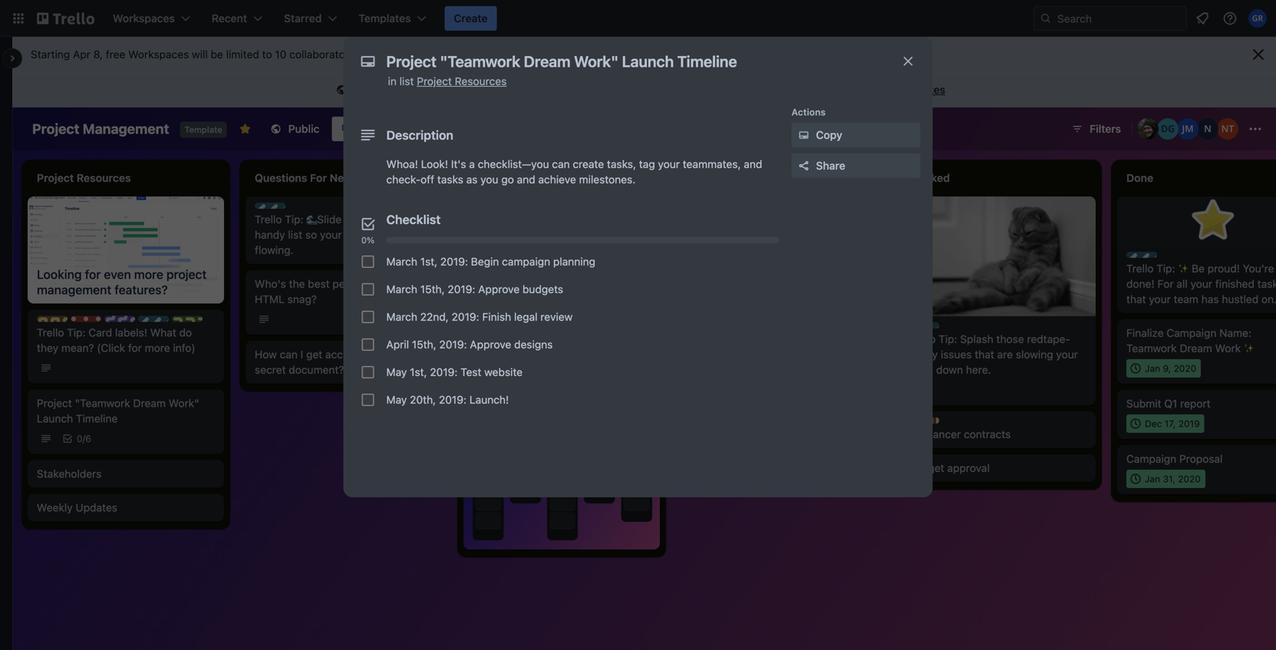 Task type: locate. For each thing, give the bounding box(es) containing it.
tip: inside trello tip trello tip: ✨ be proud! you're done! for all your finished tas
[[1157, 262, 1176, 275]]

into
[[389, 213, 408, 226]]

0 horizontal spatial more
[[145, 342, 170, 354]]

0 vertical spatial design
[[488, 293, 519, 303]]

campaign up work at the bottom of the page
[[1167, 327, 1217, 339]]

2019
[[1179, 418, 1201, 429]]

March 1st, 2019: Begin campaign planning checkbox
[[362, 256, 374, 268]]

team for into
[[345, 228, 370, 241]]

tip inside trello tip trello tip: 🌊slide your q's into this handy list so your team keeps on flowing.
[[297, 203, 311, 214]]

on down checklist
[[405, 228, 417, 241]]

0 vertical spatial approve
[[478, 283, 520, 296]]

0 horizontal spatial this
[[352, 83, 373, 96]]

trello tip: this is where assigned tasks live so that your team can see who's working on what and when it's due. link
[[473, 212, 651, 273]]

2019:
[[441, 255, 468, 268], [448, 283, 476, 296], [452, 311, 480, 323], [440, 338, 467, 351], [430, 366, 458, 379], [439, 393, 467, 406]]

tip: up mean?
[[67, 326, 86, 339]]

0 vertical spatial are
[[743, 228, 758, 241]]

2 vertical spatial project
[[37, 397, 72, 410]]

0 horizontal spatial and
[[517, 173, 536, 186]]

2019: for budgets
[[448, 283, 476, 296]]

on left what
[[547, 244, 559, 256]]

2019: up may 1st, 2019: test website
[[440, 338, 467, 351]]

2 so from the left
[[522, 228, 533, 241]]

2 may from the top
[[387, 393, 407, 406]]

weekly updates link
[[37, 500, 215, 516]]

trello tip halp
[[154, 317, 208, 328]]

2 vertical spatial march
[[387, 311, 418, 323]]

1 vertical spatial is
[[548, 213, 557, 226]]

None text field
[[379, 48, 886, 75]]

checklist—you
[[478, 158, 549, 170]]

team up 'legal' on the top
[[522, 293, 545, 303]]

1 horizontal spatial team
[[584, 228, 608, 241]]

greg robinson (gregrobinson96) image
[[1249, 9, 1268, 28]]

1 jan from the top
[[1146, 363, 1161, 374]]

0 horizontal spatial can
[[280, 348, 298, 361]]

that inside the "trello tip: 💬for those in-between tasks that are almost done but also awaiting one last step."
[[720, 228, 740, 241]]

tasks down it's
[[437, 173, 464, 186]]

0 vertical spatial team
[[522, 293, 545, 303]]

approve for budgets
[[478, 283, 520, 296]]

15th, right april
[[412, 338, 437, 351]]

sm image inside "copy" link
[[797, 127, 812, 143]]

2 vertical spatial list
[[559, 379, 573, 392]]

1 horizontal spatial a
[[469, 158, 475, 170]]

team down heavy
[[909, 364, 934, 376]]

trello inside trello tip: card labels! what do they mean? (click for more info)
[[37, 326, 64, 339]]

star or unstar board image
[[239, 123, 252, 135]]

2 horizontal spatial on
[[547, 244, 559, 256]]

campaign inside campaign proposal link
[[1127, 453, 1177, 465]]

march up my
[[387, 255, 418, 268]]

the left internet at the top of the page
[[546, 83, 562, 96]]

dream left work at the bottom of the page
[[1180, 342, 1213, 355]]

trello inside "trello tip: this is where assigned tasks live so that your team can see who's working on what and when it's due."
[[473, 213, 500, 226]]

0 horizontal spatial color: orange, title: "one more step" element
[[473, 369, 504, 375]]

2 horizontal spatial that
[[975, 348, 995, 361]]

dec
[[1146, 418, 1163, 429]]

tip inside trello tip trello tip: ✨ be proud! you're done! for all your finished tas
[[1170, 253, 1184, 263]]

this left in
[[352, 83, 373, 96]]

team down 'q's' at the left of page
[[345, 228, 370, 241]]

off
[[421, 173, 435, 186]]

2019: up the april 15th, 2019: approve designs
[[452, 311, 480, 323]]

the inside who's the best person to fix my html snag?
[[289, 278, 305, 290]]

down
[[937, 364, 964, 376]]

who's
[[473, 244, 502, 256]]

list right handy
[[288, 228, 303, 241]]

1 vertical spatial jan
[[1146, 474, 1161, 484]]

1 vertical spatial color: purple, title: "design team" element
[[104, 316, 177, 328]]

0 vertical spatial ✨
[[1179, 262, 1189, 275]]

share
[[817, 159, 846, 172]]

design
[[488, 293, 519, 303], [120, 317, 150, 328]]

project resources link
[[417, 75, 507, 88]]

2 horizontal spatial team
[[909, 364, 934, 376]]

1 vertical spatial 1st,
[[410, 366, 427, 379]]

for down 'labels!'
[[128, 342, 142, 354]]

0 vertical spatial those
[[773, 213, 800, 226]]

to inside who's the best person to fix my html snag?
[[370, 278, 380, 290]]

sm image down collaborators.
[[334, 83, 349, 98]]

sm image for copy
[[797, 127, 812, 143]]

✨ left be
[[1179, 262, 1189, 275]]

team inside trello tip trello tip: 🌊slide your q's into this handy list so your team keeps on flowing.
[[345, 228, 370, 241]]

🌊slide
[[307, 213, 342, 226]]

0 vertical spatial jan
[[1146, 363, 1161, 374]]

whoa!
[[387, 158, 418, 170]]

tip: left 💬for on the right of the page
[[721, 213, 740, 226]]

copy
[[817, 129, 843, 141]]

8,
[[93, 48, 103, 61]]

0 vertical spatial a
[[387, 83, 393, 96]]

trello for trello tip halp
[[154, 317, 178, 328]]

color: orange, title: "one more step" element up freelancer
[[909, 418, 940, 424]]

more right explore
[[867, 83, 893, 96]]

2 vertical spatial can
[[280, 348, 298, 361]]

0 horizontal spatial the
[[289, 278, 305, 290]]

dream inside project "teamwork dream work" launch timeline
[[133, 397, 166, 410]]

submit
[[1127, 397, 1162, 410]]

1 horizontal spatial that
[[720, 228, 740, 241]]

approve up sketch
[[478, 283, 520, 296]]

0 vertical spatial is
[[376, 83, 384, 96]]

0 vertical spatial sm image
[[334, 83, 349, 98]]

0 vertical spatial on
[[531, 83, 543, 96]]

0 horizontal spatial are
[[743, 228, 758, 241]]

tasks inside "trello tip: this is where assigned tasks live so that your team can see who's working on what and when it's due."
[[473, 228, 499, 241]]

project inside project "teamwork dream work" launch timeline
[[37, 397, 72, 410]]

are inside the "trello tip: 💬for those in-between tasks that are almost done but also awaiting one last step."
[[743, 228, 758, 241]]

2020 right 9,
[[1174, 363, 1197, 374]]

sm image down actions on the top right of the page
[[797, 127, 812, 143]]

2019: for website
[[430, 366, 458, 379]]

checklist
[[387, 212, 441, 227]]

0 vertical spatial dream
[[1180, 342, 1213, 355]]

jan left 9,
[[1146, 363, 1161, 374]]

tip for heavy
[[952, 323, 966, 334]]

finish
[[482, 311, 511, 323]]

launch
[[37, 412, 73, 425]]

1 vertical spatial dream
[[133, 397, 166, 410]]

1st, for march
[[420, 255, 438, 268]]

planning
[[553, 255, 596, 268]]

1 horizontal spatial dream
[[1180, 342, 1213, 355]]

1st, for may
[[410, 366, 427, 379]]

that up one
[[720, 228, 740, 241]]

march up april
[[387, 311, 418, 323]]

team down assigned
[[584, 228, 608, 241]]

tasks,
[[607, 158, 637, 170]]

freelancer contracts
[[909, 428, 1011, 441]]

budget approval
[[909, 462, 990, 474]]

0 vertical spatial may
[[387, 366, 407, 379]]

1 horizontal spatial design
[[488, 293, 519, 303]]

1 vertical spatial list
[[288, 228, 303, 241]]

march for march 1st, 2019: begin campaign planning
[[387, 255, 418, 268]]

tip: up for
[[1157, 262, 1176, 275]]

0 horizontal spatial that
[[536, 228, 556, 241]]

jan for campaign
[[1146, 474, 1161, 484]]

2 horizontal spatial the
[[546, 83, 562, 96]]

tip: up handy
[[285, 213, 304, 226]]

dream
[[1180, 342, 1213, 355], [133, 397, 166, 410]]

html
[[255, 293, 285, 306]]

a inside whoa! look! it's a checklist—you can create tasks, tag your teammates, and check-off tasks as you go and achieve milestones.
[[469, 158, 475, 170]]

color: sky, title: "trello tip" element
[[255, 203, 311, 214], [1127, 252, 1184, 263], [138, 316, 195, 328], [909, 322, 966, 334]]

the up snag?
[[289, 278, 305, 290]]

1st,
[[420, 255, 438, 268], [410, 366, 427, 379]]

this
[[352, 83, 373, 96], [525, 213, 546, 226]]

march right 'march 15th, 2019: approve budgets' option
[[387, 283, 418, 296]]

project left management
[[32, 121, 80, 137]]

april
[[387, 338, 409, 351]]

more down 'what'
[[145, 342, 170, 354]]

a right it's
[[469, 158, 475, 170]]

more
[[391, 48, 417, 61], [867, 83, 893, 96], [145, 342, 170, 354]]

description
[[387, 128, 454, 142]]

nic (nicoletollefson1) image
[[1198, 118, 1219, 140]]

1 horizontal spatial team
[[522, 293, 545, 303]]

and right the teammates,
[[744, 158, 763, 170]]

2 horizontal spatial more
[[867, 83, 893, 96]]

may 20th, 2019: launch!
[[387, 393, 509, 406]]

1 vertical spatial this
[[525, 213, 546, 226]]

9,
[[1164, 363, 1172, 374]]

copy link
[[792, 123, 921, 147]]

1 vertical spatial project
[[32, 121, 80, 137]]

0 vertical spatial 1st,
[[420, 255, 438, 268]]

that up the working
[[536, 228, 556, 241]]

finalize campaign name: teamwork dream work ✨ link
[[1127, 326, 1277, 356]]

budget approval link
[[909, 461, 1087, 476]]

2 march from the top
[[387, 283, 418, 296]]

1 horizontal spatial tasks
[[473, 228, 499, 241]]

super
[[395, 348, 423, 361]]

are down 💬for on the right of the page
[[743, 228, 758, 241]]

color: orange, title: "one more step" element
[[473, 369, 504, 375], [909, 418, 940, 424]]

this up the working
[[525, 213, 546, 226]]

finalize
[[1127, 327, 1164, 339]]

tip: up "live"
[[503, 213, 522, 226]]

almost
[[761, 228, 794, 241]]

1 vertical spatial a
[[469, 158, 475, 170]]

team inside design team sketch site banner
[[522, 293, 545, 303]]

are left slowing
[[998, 348, 1013, 361]]

0 horizontal spatial list
[[288, 228, 303, 241]]

that up here. on the bottom of the page
[[975, 348, 995, 361]]

are inside trello tip trello tip: splash those redtape- heavy issues that are slowing your team down here.
[[998, 348, 1013, 361]]

submit q1 report link
[[1127, 396, 1277, 412]]

tip inside trello tip trello tip: splash those redtape- heavy issues that are slowing your team down here.
[[952, 323, 966, 334]]

look!
[[421, 158, 448, 170]]

0 vertical spatial color: orange, title: "one more step" element
[[473, 369, 504, 375]]

jan left 31, at the bottom right
[[1146, 474, 1161, 484]]

1 vertical spatial on
[[405, 228, 417, 241]]

campaign
[[1167, 327, 1217, 339], [1127, 453, 1177, 465]]

can inside whoa! look! it's a checklist—you can create tasks, tag your teammates, and check-off tasks as you go and achieve milestones.
[[552, 158, 570, 170]]

for inside trello tip: card labels! what do they mean? (click for more info)
[[128, 342, 142, 354]]

is left the where
[[548, 213, 557, 226]]

2019: for legal
[[452, 311, 480, 323]]

so up the working
[[522, 228, 533, 241]]

2 vertical spatial more
[[145, 342, 170, 354]]

and for your
[[589, 244, 608, 256]]

more up in
[[391, 48, 417, 61]]

color: yellow, title: "copy request" element
[[37, 316, 68, 322]]

a
[[387, 83, 393, 96], [469, 158, 475, 170]]

to inside how can i get access to the super secret document?
[[363, 348, 373, 361]]

1 vertical spatial those
[[997, 333, 1025, 345]]

0 vertical spatial 2020
[[1174, 363, 1197, 374]]

checklist group
[[356, 248, 780, 414]]

project inside text field
[[32, 121, 80, 137]]

1 horizontal spatial can
[[552, 158, 570, 170]]

0 horizontal spatial tasks
[[437, 173, 464, 186]]

whoa! look! it's a checklist—you can create tasks, tag your teammates, and check-off tasks as you go and achieve milestones.
[[387, 158, 763, 186]]

0 horizontal spatial dream
[[133, 397, 166, 410]]

color: orange, title: "one more step" element up curate
[[473, 369, 504, 375]]

and right what
[[589, 244, 608, 256]]

1 vertical spatial for
[[128, 342, 142, 354]]

0 vertical spatial for
[[475, 83, 489, 96]]

0 vertical spatial this
[[352, 83, 373, 96]]

for left anyone
[[475, 83, 489, 96]]

your inside trello tip trello tip: ✨ be proud! you're done! for all your finished tas
[[1191, 278, 1213, 290]]

on inside "trello tip: this is where assigned tasks live so that your team can see who's working on what and when it's due."
[[547, 244, 559, 256]]

your down redtape-
[[1057, 348, 1079, 361]]

table
[[426, 122, 454, 135]]

where
[[559, 213, 590, 226]]

1 horizontal spatial ✨
[[1244, 342, 1255, 355]]

those up almost
[[773, 213, 800, 226]]

✨ down name:
[[1244, 342, 1255, 355]]

2 horizontal spatial tasks
[[691, 228, 717, 241]]

your up what
[[559, 228, 581, 241]]

tasks up "awaiting"
[[691, 228, 717, 241]]

2019: left test on the bottom left of the page
[[430, 366, 458, 379]]

trello tip trello tip: ✨ be proud! you're done! for all your finished tas
[[1127, 253, 1277, 306]]

1 horizontal spatial is
[[548, 213, 557, 226]]

0 horizontal spatial on
[[405, 228, 417, 241]]

starting
[[31, 48, 70, 61]]

0 horizontal spatial design
[[120, 317, 150, 328]]

dec 17, 2019
[[1146, 418, 1201, 429]]

dream left work"
[[133, 397, 166, 410]]

1 horizontal spatial are
[[998, 348, 1013, 361]]

search image
[[1040, 12, 1053, 25]]

show menu image
[[1248, 121, 1264, 137]]

resources
[[455, 75, 507, 88]]

2 vertical spatial on
[[547, 244, 559, 256]]

0 horizontal spatial color: purple, title: "design team" element
[[104, 316, 177, 328]]

0 vertical spatial more
[[391, 48, 417, 61]]

on right anyone
[[531, 83, 543, 96]]

1 vertical spatial can
[[611, 228, 629, 241]]

that inside "trello tip: this is where assigned tasks live so that your team can see who's working on what and when it's due."
[[536, 228, 556, 241]]

budgets
[[523, 283, 564, 296]]

1st, down "super"
[[410, 366, 427, 379]]

team left do
[[153, 317, 177, 328]]

0
[[77, 434, 83, 444]]

tip: up issues
[[939, 333, 958, 345]]

work"
[[169, 397, 199, 410]]

dream inside finalize campaign name: teamwork dream work ✨
[[1180, 342, 1213, 355]]

priority
[[86, 317, 118, 328]]

trello tip: splash those redtape- heavy issues that are slowing your team down here. link
[[909, 332, 1087, 378]]

project up launch
[[37, 397, 72, 410]]

and inside "trello tip: this is where assigned tasks live so that your team can see who's working on what and when it's due."
[[589, 244, 608, 256]]

2 jan from the top
[[1146, 474, 1161, 484]]

2019: down it's
[[448, 283, 476, 296]]

trello tip: 💬for those in-between tasks that are almost done but also awaiting one last step.
[[691, 213, 864, 256]]

2 horizontal spatial list
[[559, 379, 573, 392]]

2019: for designs
[[440, 338, 467, 351]]

15th,
[[420, 283, 445, 296], [412, 338, 437, 351]]

1 horizontal spatial sm image
[[797, 127, 812, 143]]

sm image
[[334, 83, 349, 98], [797, 127, 812, 143]]

trello for trello tip: this is where assigned tasks live so that your team can see who's working on what and when it's due.
[[473, 213, 500, 226]]

be
[[1192, 262, 1205, 275]]

your left 'q's' at the left of page
[[345, 213, 366, 226]]

can up achieve
[[552, 158, 570, 170]]

achieve
[[539, 173, 576, 186]]

can up the when
[[611, 228, 629, 241]]

your inside "trello tip: this is where assigned tasks live so that your team can see who's working on what and when it's due."
[[559, 228, 581, 241]]

list inside trello tip trello tip: 🌊slide your q's into this handy list so your team keeps on flowing.
[[288, 228, 303, 241]]

tasks up who's
[[473, 228, 499, 241]]

your inside whoa! look! it's a checklist—you can create tasks, tag your teammates, and check-off tasks as you go and achieve milestones.
[[658, 158, 680, 170]]

1 vertical spatial approve
[[470, 338, 512, 351]]

2020 right 31, at the bottom right
[[1179, 474, 1201, 484]]

"teamwork
[[75, 397, 130, 410]]

💬for
[[743, 213, 770, 226]]

March 22nd, 2019: Finish legal review checkbox
[[362, 311, 374, 323]]

to left fix
[[370, 278, 380, 290]]

color: orange, title: "one more step" element for freelancer
[[909, 418, 940, 424]]

color: lime, title: "halp" element
[[172, 316, 208, 328]]

those up slowing
[[997, 333, 1025, 345]]

the right april 15th, 2019: approve designs option
[[376, 348, 392, 361]]

approve down finish
[[470, 338, 512, 351]]

trello
[[270, 203, 295, 214], [255, 213, 282, 226], [473, 213, 500, 226], [691, 213, 718, 226], [1142, 253, 1167, 263], [1127, 262, 1154, 275], [154, 317, 178, 328], [924, 323, 949, 334], [37, 326, 64, 339], [909, 333, 936, 345]]

trello for trello tip trello tip: ✨ be proud! you're done! for all your finished tas
[[1142, 253, 1167, 263]]

are
[[743, 228, 758, 241], [998, 348, 1013, 361]]

2019: for campaign
[[441, 255, 468, 268]]

1 vertical spatial team
[[153, 317, 177, 328]]

do
[[179, 326, 192, 339]]

2 vertical spatial the
[[376, 348, 392, 361]]

1 horizontal spatial those
[[997, 333, 1025, 345]]

✨ inside trello tip trello tip: ✨ be proud! you're done! for all your finished tas
[[1179, 262, 1189, 275]]

primary element
[[0, 0, 1277, 37]]

proposal
[[1180, 453, 1223, 465]]

done!
[[1127, 278, 1155, 290]]

2019: left it's
[[441, 255, 468, 268]]

0 horizontal spatial sm image
[[334, 83, 349, 98]]

board link
[[332, 117, 397, 141]]

so inside "trello tip: this is where assigned tasks live so that your team can see who's working on what and when it's due."
[[522, 228, 533, 241]]

1 vertical spatial more
[[867, 83, 893, 96]]

your down be
[[1191, 278, 1213, 290]]

1 vertical spatial design
[[120, 317, 150, 328]]

1 horizontal spatial for
[[475, 83, 489, 96]]

1 vertical spatial and
[[517, 173, 536, 186]]

color: purple, title: "design team" element
[[473, 292, 545, 303], [104, 316, 177, 328]]

this inside "trello tip: this is where assigned tasks live so that your team can see who's working on what and when it's due."
[[525, 213, 546, 226]]

your right 'tag'
[[658, 158, 680, 170]]

that for this
[[536, 228, 556, 241]]

trello inside the "trello tip: 💬for those in-between tasks that are almost done but also awaiting one last step."
[[691, 213, 718, 226]]

tasks inside the "trello tip: 💬for those in-between tasks that are almost done but also awaiting one last step."
[[691, 228, 717, 241]]

a left public
[[387, 83, 393, 96]]

2 vertical spatial and
[[589, 244, 608, 256]]

0 horizontal spatial team
[[345, 228, 370, 241]]

2 horizontal spatial can
[[611, 228, 629, 241]]

1 march from the top
[[387, 255, 418, 268]]

1 vertical spatial color: orange, title: "one more step" element
[[909, 418, 940, 424]]

may left '20th,'
[[387, 393, 407, 406]]

project down about at the top of the page
[[417, 75, 452, 88]]

for
[[475, 83, 489, 96], [128, 342, 142, 354]]

1 vertical spatial ✨
[[1244, 342, 1255, 355]]

proud!
[[1208, 262, 1241, 275]]

3 march from the top
[[387, 311, 418, 323]]

legal
[[514, 311, 538, 323]]

campaign inside finalize campaign name: teamwork dream work ✨
[[1167, 327, 1217, 339]]

team inside trello tip trello tip: splash those redtape- heavy issues that are slowing your team down here.
[[909, 364, 934, 376]]

is left in
[[376, 83, 384, 96]]

1 horizontal spatial and
[[589, 244, 608, 256]]

create
[[573, 158, 604, 170]]

website
[[485, 366, 523, 379]]

1 vertical spatial campaign
[[1127, 453, 1177, 465]]

approve for designs
[[470, 338, 512, 351]]

1 may from the top
[[387, 366, 407, 379]]

0 horizontal spatial so
[[305, 228, 317, 241]]

tip: inside the "trello tip: 💬for those in-between tasks that are almost done but also awaiting one last step."
[[721, 213, 740, 226]]

0 horizontal spatial for
[[128, 342, 142, 354]]

on inside trello tip trello tip: 🌊slide your q's into this handy list so your team keeps on flowing.
[[405, 228, 417, 241]]

and right go
[[517, 173, 536, 186]]

labels!
[[115, 326, 147, 339]]

that inside trello tip trello tip: splash those redtape- heavy issues that are slowing your team down here.
[[975, 348, 995, 361]]

0 vertical spatial march
[[387, 255, 418, 268]]

so down 🌊slide
[[305, 228, 317, 241]]

list right in
[[400, 75, 414, 88]]

those inside the "trello tip: 💬for those in-between tasks that are almost done but also awaiting one last step."
[[773, 213, 800, 226]]

1 vertical spatial sm image
[[797, 127, 812, 143]]

march
[[387, 255, 418, 268], [387, 283, 418, 296], [387, 311, 418, 323]]

campaign up 31, at the bottom right
[[1127, 453, 1177, 465]]

can left "i"
[[280, 348, 298, 361]]

issues
[[941, 348, 972, 361]]

1 vertical spatial 2020
[[1179, 474, 1201, 484]]

may down "super"
[[387, 366, 407, 379]]

0 horizontal spatial ✨
[[1179, 262, 1189, 275]]

6
[[85, 434, 91, 444]]

anyone
[[492, 83, 528, 96]]

more inside trello tip: card labels! what do they mean? (click for more info)
[[145, 342, 170, 354]]

1 horizontal spatial list
[[400, 75, 414, 88]]

jan 31, 2020
[[1146, 474, 1201, 484]]

to up 'may 1st, 2019: test website' checkbox
[[363, 348, 373, 361]]

color: orange, title: "one more step" element for curate
[[473, 369, 504, 375]]

list right customer
[[559, 379, 573, 392]]

1 vertical spatial 15th,
[[412, 338, 437, 351]]

1 so from the left
[[305, 228, 317, 241]]

be
[[211, 48, 223, 61]]

jan
[[1146, 363, 1161, 374], [1146, 474, 1161, 484]]

in list project resources
[[388, 75, 507, 88]]

here.
[[967, 364, 992, 376]]

1st, down this
[[420, 255, 438, 268]]

2020 for campaign
[[1174, 363, 1197, 374]]

color: sky, title: "trello tip" element for trello tip: 🌊slide your q's into this handy list so your team keeps on flowing.
[[255, 203, 311, 214]]

2019: down may 1st, 2019: test website
[[439, 393, 467, 406]]

15th, up 22nd,
[[420, 283, 445, 296]]



Task type: describe. For each thing, give the bounding box(es) containing it.
who's the best person to fix my html snag?
[[255, 278, 412, 306]]

tasks inside whoa! look! it's a checklist—you can create tasks, tag your teammates, and check-off tasks as you go and achieve milestones.
[[437, 173, 464, 186]]

your inside trello tip trello tip: splash those redtape- heavy issues that are slowing your team down here.
[[1057, 348, 1079, 361]]

march for march 22nd, 2019: finish legal review
[[387, 311, 418, 323]]

project "teamwork dream work" launch timeline
[[37, 397, 199, 425]]

trello for trello tip trello tip: 🌊slide your q's into this handy list so your team keeps on flowing.
[[270, 203, 295, 214]]

April 15th, 2019: Approve designs checkbox
[[362, 339, 374, 351]]

limits
[[513, 48, 539, 61]]

edit
[[473, 336, 492, 349]]

may for may 1st, 2019: test website
[[387, 366, 407, 379]]

they
[[37, 342, 58, 354]]

may for may 20th, 2019: launch!
[[387, 393, 407, 406]]

0 horizontal spatial team
[[153, 317, 177, 328]]

March 15th, 2019: Approve budgets checkbox
[[362, 283, 374, 296]]

to left copy.
[[606, 83, 616, 96]]

step.
[[777, 244, 801, 256]]

explore
[[826, 83, 864, 96]]

campaign
[[502, 255, 551, 268]]

tip: inside "trello tip: this is where assigned tasks live so that your team can see who's working on what and when it's due."
[[503, 213, 522, 226]]

review
[[541, 311, 573, 323]]

project for management
[[32, 121, 80, 137]]

in
[[388, 75, 397, 88]]

0 / 6
[[77, 434, 91, 444]]

tip: inside trello tip trello tip: 🌊slide your q's into this handy list so your team keeps on flowing.
[[285, 213, 304, 226]]

flowing.
[[255, 244, 294, 256]]

trello for trello tip trello tip: splash those redtape- heavy issues that are slowing your team down here.
[[924, 323, 949, 334]]

banner
[[531, 302, 565, 315]]

you're
[[1244, 262, 1275, 275]]

march 1st, 2019: begin campaign planning
[[387, 255, 596, 268]]

between
[[817, 213, 859, 226]]

get
[[306, 348, 323, 361]]

test
[[461, 366, 482, 379]]

updates
[[76, 501, 117, 514]]

table link
[[400, 117, 463, 141]]

you
[[481, 173, 499, 186]]

one
[[735, 244, 753, 256]]

2020 for proposal
[[1179, 474, 1201, 484]]

report
[[1181, 397, 1211, 410]]

trello tip: 🌊slide your q's into this handy list so your team keeps on flowing. link
[[255, 212, 433, 258]]

stakeholders
[[37, 468, 102, 480]]

designs
[[514, 338, 553, 351]]

but
[[825, 228, 841, 241]]

trello tip trello tip: splash those redtape- heavy issues that are slowing your team down here.
[[909, 323, 1079, 376]]

May 20th, 2019: Launch! checkbox
[[362, 394, 374, 406]]

explore more templates link
[[817, 78, 955, 102]]

q's
[[369, 213, 386, 226]]

/
[[83, 434, 85, 444]]

for
[[1158, 278, 1174, 290]]

learn
[[361, 48, 388, 61]]

trello for trello tip: card labels! what do they mean? (click for more info)
[[37, 326, 64, 339]]

to left 10
[[262, 48, 272, 61]]

design inside design team sketch site banner
[[488, 293, 519, 303]]

jordan mirchev (jordan_mirchev) image
[[1178, 118, 1199, 140]]

1 horizontal spatial more
[[391, 48, 417, 61]]

trello tip trello tip: 🌊slide your q's into this handy list so your team keeps on flowing.
[[255, 203, 429, 256]]

tip: inside trello tip: card labels! what do they mean? (click for more info)
[[67, 326, 86, 339]]

caity (caity) image
[[1138, 118, 1159, 140]]

halp
[[187, 317, 208, 328]]

mean?
[[61, 342, 94, 354]]

20th,
[[410, 393, 436, 406]]

actions
[[792, 107, 826, 117]]

tasks for trello tip: this is where assigned tasks live so that your team can see who's working on what and when it's due.
[[473, 228, 499, 241]]

open information menu image
[[1223, 11, 1238, 26]]

color: red, title: "priority" element
[[71, 316, 118, 328]]

handy
[[255, 228, 285, 241]]

design team sketch site banner
[[473, 293, 565, 315]]

last
[[756, 244, 774, 256]]

about
[[419, 48, 448, 61]]

may 1st, 2019: test website
[[387, 366, 523, 379]]

info)
[[173, 342, 196, 354]]

project for "teamwork
[[37, 397, 72, 410]]

15th, for march
[[420, 283, 445, 296]]

nicole tang (nicoletang31) image
[[1218, 118, 1239, 140]]

public
[[396, 83, 426, 96]]

project management
[[32, 121, 169, 137]]

learn more about collaborator limits link
[[361, 48, 539, 61]]

tip for you're
[[1170, 253, 1184, 263]]

collaborator
[[451, 48, 510, 61]]

May 1st, 2019: Test website checkbox
[[362, 366, 374, 379]]

0 vertical spatial color: purple, title: "design team" element
[[473, 292, 545, 303]]

trello for trello tip: 💬for those in-between tasks that are almost done but also awaiting one last step.
[[691, 213, 718, 226]]

tasks for trello tip: 💬for those in-between tasks that are almost done but also awaiting one last step.
[[691, 228, 717, 241]]

in-
[[803, 213, 817, 226]]

15th, for april
[[412, 338, 437, 351]]

limited
[[226, 48, 259, 61]]

free
[[106, 48, 125, 61]]

march for march 15th, 2019: approve budgets
[[387, 283, 418, 296]]

awaiting
[[691, 244, 732, 256]]

due.
[[491, 259, 513, 272]]

management
[[83, 121, 169, 137]]

will
[[192, 48, 208, 61]]

apr
[[73, 48, 91, 61]]

sm image for this is a public template for anyone on the internet to copy.
[[334, 83, 349, 98]]

filters
[[1090, 122, 1122, 135]]

fix
[[383, 278, 395, 290]]

0 horizontal spatial a
[[387, 83, 393, 96]]

sketch site banner link
[[473, 301, 651, 316]]

q1
[[1165, 397, 1178, 410]]

so inside trello tip trello tip: 🌊slide your q's into this handy list so your team keeps on flowing.
[[305, 228, 317, 241]]

milestones.
[[579, 173, 636, 186]]

this
[[411, 213, 429, 226]]

✨ inside finalize campaign name: teamwork dream work ✨
[[1244, 342, 1255, 355]]

Search field
[[1053, 7, 1187, 30]]

can inside how can i get access to the super secret document?
[[280, 348, 298, 361]]

collaborators.
[[290, 48, 358, 61]]

work
[[1216, 342, 1242, 355]]

card
[[89, 326, 112, 339]]

0 notifications image
[[1194, 9, 1212, 28]]

and for teammates,
[[517, 173, 536, 186]]

is inside "trello tip: this is where assigned tasks live so that your team can see who's working on what and when it's due."
[[548, 213, 557, 226]]

your down 🌊slide
[[320, 228, 342, 241]]

devan goldstein (devangoldstein2) image
[[1158, 118, 1179, 140]]

team inside "trello tip: this is where assigned tasks live so that your team can see who's working on what and when it's due."
[[584, 228, 608, 241]]

drafts
[[524, 336, 553, 349]]

color: sky, title: "trello tip" element for trello tip: splash those redtape- heavy issues that are slowing your team down here.
[[909, 322, 966, 334]]

that for trello
[[975, 348, 995, 361]]

those inside trello tip trello tip: splash those redtape- heavy issues that are slowing your team down here.
[[997, 333, 1025, 345]]

my
[[397, 278, 412, 290]]

the inside how can i get access to the super secret document?
[[376, 348, 392, 361]]

document?
[[289, 364, 344, 376]]

can inside "trello tip: this is where assigned tasks live so that your team can see who's working on what and when it's due."
[[611, 228, 629, 241]]

tip: inside trello tip trello tip: splash those redtape- heavy issues that are slowing your team down here.
[[939, 333, 958, 345]]

tip for into
[[297, 203, 311, 214]]

color: sky, title: "trello tip" element for trello tip: ✨ be proud! you're done! for all your finished tas
[[1127, 252, 1184, 263]]

i
[[301, 348, 303, 361]]

copy.
[[619, 83, 646, 96]]

begin
[[471, 255, 499, 268]]

0 vertical spatial list
[[400, 75, 414, 88]]

team for heavy
[[909, 364, 934, 376]]

Board name text field
[[25, 117, 177, 141]]

0 vertical spatial project
[[417, 75, 452, 88]]

slowing
[[1016, 348, 1054, 361]]

2 horizontal spatial and
[[744, 158, 763, 170]]

finished
[[1216, 278, 1255, 290]]

freelancer
[[909, 428, 961, 441]]

jan for finalize
[[1146, 363, 1161, 374]]

public
[[288, 122, 320, 135]]

campaign proposal link
[[1127, 451, 1277, 467]]



Task type: vqa. For each thing, say whether or not it's contained in the screenshot.


